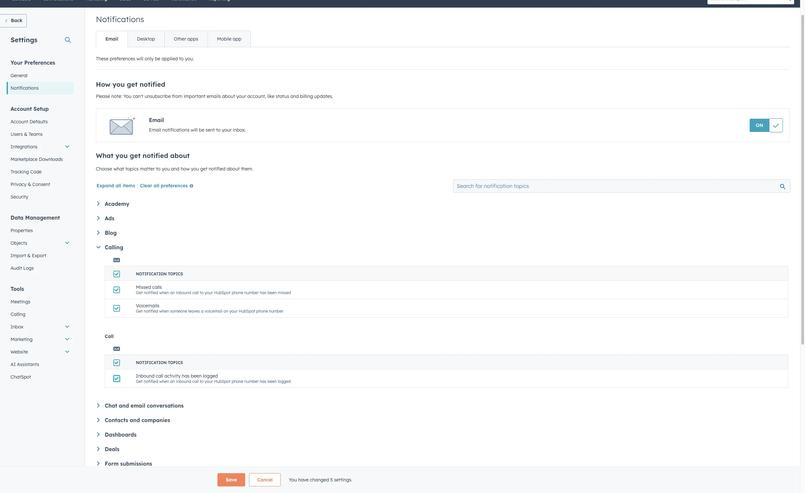 Task type: locate. For each thing, give the bounding box(es) containing it.
tools element
[[7, 285, 74, 383]]

0 vertical spatial get
[[127, 80, 138, 88]]

caret image left chat at the left of page
[[97, 403, 100, 408]]

2 inbound from the top
[[176, 379, 191, 384]]

when left someone
[[159, 309, 169, 314]]

0 horizontal spatial all
[[116, 183, 121, 189]]

0 vertical spatial inbound
[[176, 290, 191, 295]]

email up these
[[106, 36, 118, 42]]

phone inside the missed calls get notified when an inbound call to your hubspot phone number has been missed
[[232, 290, 243, 295]]

account for account setup
[[11, 106, 32, 112]]

0 vertical spatial email
[[106, 36, 118, 42]]

notifications inside notifications link
[[11, 85, 39, 91]]

calling up inbox
[[11, 311, 25, 317]]

notified up unsubscribe
[[140, 80, 165, 88]]

privacy
[[11, 181, 27, 187]]

2 vertical spatial about
[[227, 166, 240, 172]]

1 caret image from the top
[[97, 201, 100, 206]]

all right the clear
[[154, 183, 159, 189]]

you
[[113, 80, 125, 88], [116, 151, 128, 160], [162, 166, 170, 172], [191, 166, 199, 172]]

1 vertical spatial number
[[269, 309, 284, 314]]

notification topics up activity
[[136, 360, 183, 365]]

1 an from the top
[[170, 290, 175, 295]]

& for consent
[[28, 181, 31, 187]]

3 get from the top
[[136, 379, 143, 384]]

notified left them.
[[209, 166, 226, 172]]

1 vertical spatial will
[[191, 127, 198, 133]]

phone for voicemails
[[256, 309, 268, 314]]

you up clear all preferences
[[162, 166, 170, 172]]

about up how
[[170, 151, 190, 160]]

preferences down "choose what topics matter to you and how you get notified about them."
[[161, 183, 188, 189]]

voicemail
[[205, 309, 223, 314]]

0 vertical spatial when
[[159, 290, 169, 295]]

meetings
[[11, 299, 30, 305]]

0 vertical spatial number
[[245, 290, 259, 295]]

tracking
[[11, 169, 29, 175]]

to right activity
[[200, 379, 204, 384]]

2 vertical spatial hubspot
[[214, 379, 231, 384]]

marketing
[[11, 336, 33, 342]]

downloads
[[39, 156, 63, 162]]

0 vertical spatial notification topics
[[136, 271, 183, 276]]

notified inside the missed calls get notified when an inbound call to your hubspot phone number has been missed
[[144, 290, 158, 295]]

1 vertical spatial be
[[199, 127, 204, 133]]

settings.
[[334, 477, 353, 483]]

number
[[245, 290, 259, 295], [269, 309, 284, 314], [245, 379, 259, 384]]

caret image left academy
[[97, 201, 100, 206]]

caret image inside the academy dropdown button
[[97, 201, 100, 206]]

unsubscribe
[[145, 93, 171, 99]]

& right users
[[24, 131, 27, 137]]

expand all items
[[97, 183, 135, 189]]

chatspot
[[11, 374, 31, 380]]

account up users
[[11, 119, 28, 125]]

get up "voicemails"
[[136, 290, 143, 295]]

get down missed on the left of the page
[[136, 309, 143, 314]]

users
[[11, 131, 23, 137]]

caret image inside the deals dropdown button
[[97, 447, 100, 451]]

caret image inside contacts and companies dropdown button
[[97, 418, 100, 422]]

1 horizontal spatial be
[[199, 127, 204, 133]]

caret image
[[97, 201, 100, 206], [97, 403, 100, 408], [97, 461, 100, 466]]

notification topics up calls at the bottom of page
[[136, 271, 183, 276]]

you up "what" at the left top of the page
[[116, 151, 128, 160]]

2 all from the left
[[154, 183, 159, 189]]

cancel button
[[249, 473, 281, 486]]

your inside the inbound call activity has been logged get notified when an inbound call to your hubspot phone number has been logged
[[205, 379, 213, 384]]

email
[[106, 36, 118, 42], [149, 117, 164, 123], [149, 127, 161, 133]]

2 vertical spatial number
[[245, 379, 259, 384]]

1 vertical spatial get
[[130, 151, 141, 160]]

email inside button
[[106, 36, 118, 42]]

notified up matter in the top left of the page
[[143, 151, 168, 160]]

1 vertical spatial notification topics
[[136, 360, 183, 365]]

desktop
[[137, 36, 155, 42]]

logged
[[203, 373, 218, 379], [278, 379, 291, 384]]

marketplace
[[11, 156, 38, 162]]

calling down blog in the top left of the page
[[105, 244, 123, 251]]

please
[[96, 93, 110, 99]]

get up matter in the top left of the page
[[130, 151, 141, 160]]

preferences
[[24, 59, 55, 66]]

number for voicemails
[[269, 309, 284, 314]]

chat
[[105, 402, 117, 409]]

to up voicemails get notified when someone leaves a voicemail on your hubspot phone number
[[200, 290, 204, 295]]

caret image for dashboards
[[97, 432, 100, 437]]

get up can't
[[127, 80, 138, 88]]

notified up "voicemails"
[[144, 290, 158, 295]]

call up leaves
[[192, 290, 199, 295]]

your
[[11, 59, 23, 66]]

account up account defaults
[[11, 106, 32, 112]]

0 vertical spatial &
[[24, 131, 27, 137]]

you left can't
[[123, 93, 132, 99]]

and left billing
[[291, 93, 299, 99]]

2 vertical spatial &
[[27, 253, 31, 259]]

be right only
[[155, 56, 160, 62]]

1 horizontal spatial preferences
[[161, 183, 188, 189]]

will for only
[[137, 56, 143, 62]]

to left you. at the top left
[[179, 56, 184, 62]]

your inside voicemails get notified when someone leaves a voicemail on your hubspot phone number
[[229, 309, 238, 314]]

notification up calls at the bottom of page
[[136, 271, 167, 276]]

caret image
[[97, 216, 100, 220], [97, 231, 100, 235], [96, 246, 101, 248], [97, 418, 100, 422], [97, 432, 100, 437], [97, 447, 100, 451]]

0 vertical spatial be
[[155, 56, 160, 62]]

number inside the inbound call activity has been logged get notified when an inbound call to your hubspot phone number has been logged
[[245, 379, 259, 384]]

1 vertical spatial notifications
[[11, 85, 39, 91]]

an inside the inbound call activity has been logged get notified when an inbound call to your hubspot phone number has been logged
[[170, 379, 175, 384]]

caret image inside chat and email conversations dropdown button
[[97, 403, 100, 408]]

inbound up conversations
[[176, 379, 191, 384]]

0 vertical spatial account
[[11, 106, 32, 112]]

caret image for academy
[[97, 201, 100, 206]]

be left sent
[[199, 127, 204, 133]]

when
[[159, 290, 169, 295], [159, 309, 169, 314], [159, 379, 169, 384]]

0 vertical spatial an
[[170, 290, 175, 295]]

to right sent
[[216, 127, 221, 133]]

1 vertical spatial phone
[[256, 309, 268, 314]]

& left export
[[27, 253, 31, 259]]

an up conversations
[[170, 379, 175, 384]]

2 an from the top
[[170, 379, 175, 384]]

will left sent
[[191, 127, 198, 133]]

been
[[268, 290, 277, 295], [191, 373, 202, 379], [268, 379, 277, 384]]

notifications up email button
[[96, 14, 144, 24]]

your preferences
[[11, 59, 55, 66]]

inbound
[[136, 373, 155, 379]]

call inside the missed calls get notified when an inbound call to your hubspot phone number has been missed
[[192, 290, 199, 295]]

1 horizontal spatial will
[[191, 127, 198, 133]]

ads
[[105, 215, 114, 222]]

about left them.
[[227, 166, 240, 172]]

teams
[[29, 131, 43, 137]]

0 vertical spatial preferences
[[110, 56, 135, 62]]

1 vertical spatial inbound
[[176, 379, 191, 384]]

hubspot inside the missed calls get notified when an inbound call to your hubspot phone number has been missed
[[214, 290, 231, 295]]

to right matter in the top left of the page
[[156, 166, 161, 172]]

academy
[[105, 201, 129, 207]]

number inside the missed calls get notified when an inbound call to your hubspot phone number has been missed
[[245, 290, 259, 295]]

topics
[[126, 166, 139, 172], [168, 271, 183, 276], [168, 360, 183, 365]]

all left items
[[116, 183, 121, 189]]

you up note:
[[113, 80, 125, 88]]

0 horizontal spatial calling
[[11, 311, 25, 317]]

1 when from the top
[[159, 290, 169, 295]]

integrations button
[[7, 140, 74, 153]]

mobile
[[217, 36, 232, 42]]

form submissions
[[105, 460, 152, 467]]

2 get from the top
[[136, 309, 143, 314]]

email left notifications
[[149, 127, 161, 133]]

2 vertical spatial topics
[[168, 360, 183, 365]]

phone inside voicemails get notified when someone leaves a voicemail on your hubspot phone number
[[256, 309, 268, 314]]

0 vertical spatial calling
[[105, 244, 123, 251]]

get right how
[[200, 166, 208, 172]]

call left activity
[[156, 373, 163, 379]]

caret image inside calling dropdown button
[[96, 246, 101, 248]]

1 horizontal spatial notifications
[[96, 14, 144, 24]]

1 account from the top
[[11, 106, 32, 112]]

inbox button
[[7, 321, 74, 333]]

your for on
[[229, 309, 238, 314]]

privacy & consent link
[[7, 178, 74, 191]]

preferences
[[110, 56, 135, 62], [161, 183, 188, 189]]

form
[[105, 460, 119, 467]]

you.
[[185, 56, 194, 62]]

hubspot for voicemails
[[239, 309, 255, 314]]

1 get from the top
[[136, 290, 143, 295]]

can't
[[133, 93, 143, 99]]

inbox
[[11, 324, 23, 330]]

2 caret image from the top
[[97, 403, 100, 408]]

a
[[201, 309, 204, 314]]

will left only
[[137, 56, 143, 62]]

account,
[[248, 93, 266, 99]]

phone
[[232, 290, 243, 295], [256, 309, 268, 314], [232, 379, 243, 384]]

0 vertical spatial caret image
[[97, 201, 100, 206]]

account setup element
[[7, 105, 74, 203]]

caret image for deals
[[97, 447, 100, 451]]

caret image inside dashboards dropdown button
[[97, 432, 100, 437]]

get
[[127, 80, 138, 88], [130, 151, 141, 160], [200, 166, 208, 172]]

calling inside 'link'
[[11, 311, 25, 317]]

these
[[96, 56, 109, 62]]

get up email
[[136, 379, 143, 384]]

3 caret image from the top
[[97, 461, 100, 466]]

your for about
[[237, 93, 246, 99]]

an right calls at the bottom of page
[[170, 290, 175, 295]]

import
[[11, 253, 26, 259]]

email up notifications
[[149, 117, 164, 123]]

2 when from the top
[[159, 309, 169, 314]]

search image
[[787, 0, 791, 1]]

1 vertical spatial when
[[159, 309, 169, 314]]

your
[[237, 93, 246, 99], [222, 127, 232, 133], [205, 290, 213, 295], [229, 309, 238, 314], [205, 379, 213, 384]]

caret image inside the blog dropdown button
[[97, 231, 100, 235]]

1 vertical spatial calling
[[11, 311, 25, 317]]

important
[[184, 93, 206, 99]]

about right emails
[[222, 93, 235, 99]]

1 horizontal spatial you
[[289, 477, 297, 483]]

0 horizontal spatial preferences
[[110, 56, 135, 62]]

when up "voicemails"
[[159, 290, 169, 295]]

0 horizontal spatial will
[[137, 56, 143, 62]]

when right inbound
[[159, 379, 169, 384]]

get for how you get notified
[[130, 151, 141, 160]]

general link
[[7, 69, 74, 82]]

2 vertical spatial when
[[159, 379, 169, 384]]

marketplace downloads
[[11, 156, 63, 162]]

& for teams
[[24, 131, 27, 137]]

you left have
[[289, 477, 297, 483]]

blog
[[105, 230, 117, 236]]

inbound up someone
[[176, 290, 191, 295]]

missed calls get notified when an inbound call to your hubspot phone number has been missed
[[136, 284, 291, 295]]

0 vertical spatial you
[[123, 93, 132, 99]]

how you get notified
[[96, 80, 165, 88]]

5
[[330, 477, 333, 483]]

notification up inbound
[[136, 360, 167, 365]]

and left how
[[171, 166, 180, 172]]

app
[[233, 36, 242, 42]]

2 vertical spatial get
[[200, 166, 208, 172]]

notified down calls at the bottom of page
[[144, 309, 158, 314]]

0 vertical spatial hubspot
[[214, 290, 231, 295]]

caret image for ads
[[97, 216, 100, 220]]

2 account from the top
[[11, 119, 28, 125]]

mobile app
[[217, 36, 242, 42]]

your for to
[[205, 290, 213, 295]]

0 vertical spatial phone
[[232, 290, 243, 295]]

number inside voicemails get notified when someone leaves a voicemail on your hubspot phone number
[[269, 309, 284, 314]]

matter
[[140, 166, 155, 172]]

0 horizontal spatial you
[[123, 93, 132, 99]]

0 vertical spatial get
[[136, 290, 143, 295]]

0 vertical spatial notification
[[136, 271, 167, 276]]

1 vertical spatial caret image
[[97, 403, 100, 408]]

1 vertical spatial an
[[170, 379, 175, 384]]

1 vertical spatial topics
[[168, 271, 183, 276]]

2 vertical spatial caret image
[[97, 461, 100, 466]]

1 vertical spatial hubspot
[[239, 309, 255, 314]]

notified left activity
[[144, 379, 158, 384]]

notifications down general
[[11, 85, 39, 91]]

all inside button
[[154, 183, 159, 189]]

settings
[[11, 36, 37, 44]]

& inside 'data management' element
[[27, 253, 31, 259]]

your inside the missed calls get notified when an inbound call to your hubspot phone number has been missed
[[205, 290, 213, 295]]

3 when from the top
[[159, 379, 169, 384]]

notified
[[140, 80, 165, 88], [143, 151, 168, 160], [209, 166, 226, 172], [144, 290, 158, 295], [144, 309, 158, 314], [144, 379, 158, 384]]

privacy & consent
[[11, 181, 50, 187]]

1 vertical spatial about
[[170, 151, 190, 160]]

0 horizontal spatial notifications
[[11, 85, 39, 91]]

1 vertical spatial notification
[[136, 360, 167, 365]]

hubspot inside voicemails get notified when someone leaves a voicemail on your hubspot phone number
[[239, 309, 255, 314]]

notification
[[136, 271, 167, 276], [136, 360, 167, 365]]

mobile app button
[[208, 31, 251, 47]]

0 vertical spatial will
[[137, 56, 143, 62]]

2 notification from the top
[[136, 360, 167, 365]]

1 all from the left
[[116, 183, 121, 189]]

choose
[[96, 166, 112, 172]]

1 vertical spatial &
[[28, 181, 31, 187]]

hubspot for missed calls
[[214, 290, 231, 295]]

save
[[226, 477, 237, 483]]

users & teams
[[11, 131, 43, 137]]

get for notifications
[[127, 80, 138, 88]]

1 vertical spatial account
[[11, 119, 28, 125]]

email button
[[96, 31, 128, 47]]

ai assistants link
[[7, 358, 74, 371]]

caret image left form
[[97, 461, 100, 466]]

1 inbound from the top
[[176, 290, 191, 295]]

expand
[[97, 183, 114, 189]]

1 horizontal spatial calling
[[105, 244, 123, 251]]

general
[[11, 73, 27, 78]]

caret image inside form submissions dropdown button
[[97, 461, 100, 466]]

1 vertical spatial get
[[136, 309, 143, 314]]

call right activity
[[192, 379, 199, 384]]

& right the 'privacy'
[[28, 181, 31, 187]]

you
[[123, 93, 132, 99], [289, 477, 297, 483]]

2 vertical spatial get
[[136, 379, 143, 384]]

navigation
[[96, 31, 251, 47]]

1 vertical spatial preferences
[[161, 183, 188, 189]]

all for expand
[[116, 183, 121, 189]]

all
[[116, 183, 121, 189], [154, 183, 159, 189]]

caret image inside ads dropdown button
[[97, 216, 100, 220]]

notifications
[[162, 127, 190, 133]]

preferences right these
[[110, 56, 135, 62]]

inbox.
[[233, 127, 246, 133]]

1 horizontal spatial all
[[154, 183, 159, 189]]

other
[[174, 36, 186, 42]]

2 vertical spatial phone
[[232, 379, 243, 384]]



Task type: describe. For each thing, give the bounding box(es) containing it.
billing
[[300, 93, 313, 99]]

been inside the missed calls get notified when an inbound call to your hubspot phone number has been missed
[[268, 290, 277, 295]]

caret image for calling
[[96, 246, 101, 248]]

on
[[224, 309, 228, 314]]

back link
[[0, 14, 27, 27]]

clear all preferences button
[[140, 182, 196, 190]]

submissions
[[120, 460, 152, 467]]

1 notification topics from the top
[[136, 271, 183, 276]]

data
[[11, 214, 24, 221]]

will for be
[[191, 127, 198, 133]]

0 horizontal spatial be
[[155, 56, 160, 62]]

0 vertical spatial about
[[222, 93, 235, 99]]

other apps button
[[164, 31, 208, 47]]

conversations
[[147, 402, 184, 409]]

audit logs
[[11, 265, 34, 271]]

has inside the missed calls get notified when an inbound call to your hubspot phone number has been missed
[[260, 290, 267, 295]]

clear all preferences
[[140, 183, 188, 189]]

properties
[[11, 228, 33, 233]]

missed
[[136, 284, 151, 290]]

inbound inside the inbound call activity has been logged get notified when an inbound call to your hubspot phone number has been logged
[[176, 379, 191, 384]]

all for clear
[[154, 183, 159, 189]]

what
[[113, 166, 124, 172]]

you have changed 5 settings.
[[289, 477, 353, 483]]

an inside the missed calls get notified when an inbound call to your hubspot phone number has been missed
[[170, 290, 175, 295]]

get inside the missed calls get notified when an inbound call to your hubspot phone number has been missed
[[136, 290, 143, 295]]

and right chat at the left of page
[[119, 402, 129, 409]]

2 notification topics from the top
[[136, 360, 183, 365]]

audit logs link
[[7, 262, 74, 274]]

notifications link
[[7, 82, 74, 94]]

deals
[[105, 446, 120, 452]]

data management element
[[7, 214, 74, 274]]

like
[[267, 93, 275, 99]]

contacts and companies
[[105, 417, 170, 423]]

caret image for chat and email conversations
[[97, 403, 100, 408]]

note:
[[111, 93, 122, 99]]

and down email
[[130, 417, 140, 423]]

to inside the missed calls get notified when an inbound call to your hubspot phone number has been missed
[[200, 290, 204, 295]]

1 vertical spatial you
[[289, 477, 297, 483]]

changed
[[310, 477, 329, 483]]

leaves
[[188, 309, 200, 314]]

inbound inside the missed calls get notified when an inbound call to your hubspot phone number has been missed
[[176, 290, 191, 295]]

preferences inside button
[[161, 183, 188, 189]]

phone for missed calls
[[232, 290, 243, 295]]

someone
[[170, 309, 187, 314]]

from
[[172, 93, 183, 99]]

users & teams link
[[7, 128, 74, 140]]

these preferences will only be applied to you.
[[96, 56, 194, 62]]

emails
[[207, 93, 221, 99]]

caret image for blog
[[97, 231, 100, 235]]

website button
[[7, 346, 74, 358]]

items
[[123, 183, 135, 189]]

what you get notified about
[[96, 151, 190, 160]]

them.
[[241, 166, 253, 172]]

marketplace downloads link
[[7, 153, 74, 166]]

when inside the missed calls get notified when an inbound call to your hubspot phone number has been missed
[[159, 290, 169, 295]]

to inside the inbound call activity has been logged get notified when an inbound call to your hubspot phone number has been logged
[[200, 379, 204, 384]]

website
[[11, 349, 28, 355]]

blog button
[[97, 230, 789, 236]]

ads button
[[97, 215, 789, 222]]

1 vertical spatial email
[[149, 117, 164, 123]]

setup
[[33, 106, 49, 112]]

email
[[131, 402, 145, 409]]

notified inside voicemails get notified when someone leaves a voicemail on your hubspot phone number
[[144, 309, 158, 314]]

dashboards
[[105, 431, 137, 438]]

2 vertical spatial email
[[149, 127, 161, 133]]

tools
[[11, 286, 24, 292]]

chat and email conversations button
[[97, 402, 789, 409]]

how
[[181, 166, 190, 172]]

management
[[25, 214, 60, 221]]

get inside voicemails get notified when someone leaves a voicemail on your hubspot phone number
[[136, 309, 143, 314]]

activity
[[165, 373, 181, 379]]

choose what topics matter to you and how you get notified about them.
[[96, 166, 253, 172]]

Search HubSpot search field
[[708, 0, 789, 4]]

objects
[[11, 240, 27, 246]]

please note: you can't unsubscribe from important emails about your account, like status and billing updates.
[[96, 93, 333, 99]]

code
[[30, 169, 42, 175]]

save button
[[218, 473, 245, 486]]

voicemails get notified when someone leaves a voicemail on your hubspot phone number
[[136, 303, 284, 314]]

caret image for form submissions
[[97, 461, 100, 466]]

call
[[105, 333, 114, 339]]

0 vertical spatial topics
[[126, 166, 139, 172]]

chatspot link
[[7, 371, 74, 383]]

how
[[96, 80, 111, 88]]

number for missed calls
[[245, 290, 259, 295]]

integrations
[[11, 144, 37, 150]]

get inside the inbound call activity has been logged get notified when an inbound call to your hubspot phone number has been logged
[[136, 379, 143, 384]]

inbound call activity has been logged get notified when an inbound call to your hubspot phone number has been logged
[[136, 373, 291, 384]]

dashboards button
[[97, 431, 789, 438]]

when inside voicemails get notified when someone leaves a voicemail on your hubspot phone number
[[159, 309, 169, 314]]

1 notification from the top
[[136, 271, 167, 276]]

calls
[[152, 284, 162, 290]]

chat and email conversations
[[105, 402, 184, 409]]

audit
[[11, 265, 22, 271]]

notified inside the inbound call activity has been logged get notified when an inbound call to your hubspot phone number has been logged
[[144, 379, 158, 384]]

navigation containing email
[[96, 31, 251, 47]]

form submissions button
[[97, 460, 789, 467]]

account for account defaults
[[11, 119, 28, 125]]

& for export
[[27, 253, 31, 259]]

hubspot inside the inbound call activity has been logged get notified when an inbound call to your hubspot phone number has been logged
[[214, 379, 231, 384]]

Search for notification topics search field
[[454, 179, 791, 193]]

data management
[[11, 214, 60, 221]]

academy button
[[97, 201, 789, 207]]

0 horizontal spatial logged
[[203, 373, 218, 379]]

back
[[11, 17, 22, 23]]

marketing button
[[7, 333, 74, 346]]

when inside the inbound call activity has been logged get notified when an inbound call to your hubspot phone number has been logged
[[159, 379, 169, 384]]

security link
[[7, 191, 74, 203]]

calling link
[[7, 308, 74, 321]]

only
[[145, 56, 154, 62]]

1 horizontal spatial logged
[[278, 379, 291, 384]]

updates.
[[314, 93, 333, 99]]

ai
[[11, 361, 16, 367]]

0 vertical spatial notifications
[[96, 14, 144, 24]]

your preferences element
[[7, 59, 74, 94]]

account setup
[[11, 106, 49, 112]]

cancel
[[257, 477, 273, 483]]

caret image for contacts and companies
[[97, 418, 100, 422]]

contacts
[[105, 417, 128, 423]]

you right how
[[191, 166, 199, 172]]

phone inside the inbound call activity has been logged get notified when an inbound call to your hubspot phone number has been logged
[[232, 379, 243, 384]]

ai assistants
[[11, 361, 39, 367]]

tracking code
[[11, 169, 42, 175]]

properties link
[[7, 224, 74, 237]]

import & export link
[[7, 249, 74, 262]]

meetings link
[[7, 295, 74, 308]]

apps
[[188, 36, 198, 42]]

assistants
[[17, 361, 39, 367]]



Task type: vqa. For each thing, say whether or not it's contained in the screenshot.
2nd inbound from the bottom of the page
yes



